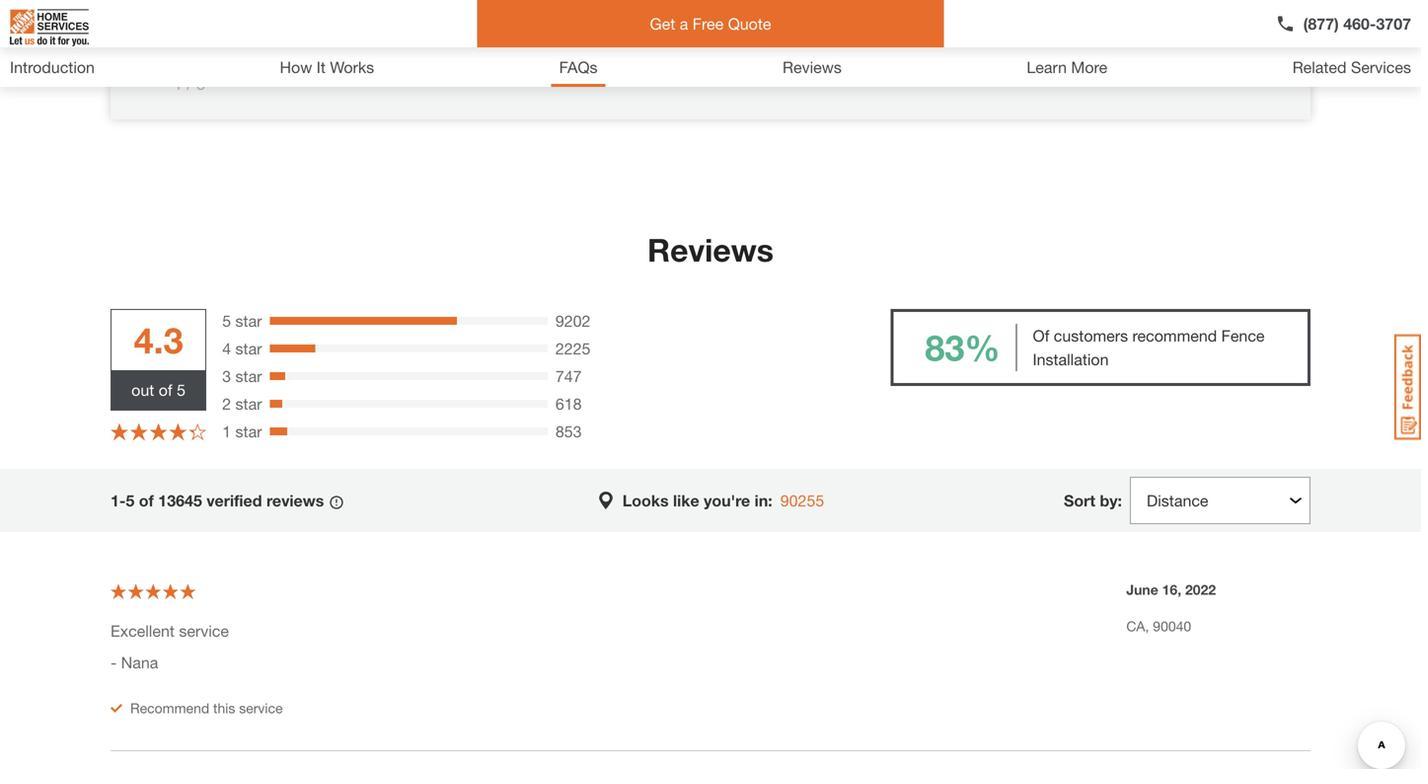 Task type: vqa. For each thing, say whether or not it's contained in the screenshot.
☆ ☆ ☆ ☆ ☆
yes



Task type: describe. For each thing, give the bounding box(es) containing it.
looks like you're in: 90255
[[623, 491, 825, 510]]

(877) 460-3707
[[1304, 14, 1412, 33]]

june 16, 2022
[[1127, 582, 1216, 598]]

quote
[[728, 14, 772, 33]]

16,
[[1163, 582, 1182, 598]]

wood fence behind man and woman with clipboard image
[[794, 0, 1248, 29]]

0 vertical spatial reviews
[[783, 58, 842, 77]]

excellent service
[[111, 621, 229, 640]]

3 star link
[[222, 364, 262, 388]]

star for 1
[[235, 422, 262, 441]]

it
[[317, 58, 326, 77]]

0 vertical spatial 1
[[174, 75, 183, 93]]

2 ☆ ☆ ☆ ☆ ☆ from the top
[[111, 582, 196, 601]]

1-5 of 13645 verified reviews
[[111, 491, 329, 510]]

introduction
[[10, 58, 95, 77]]

faqs
[[559, 58, 598, 77]]

1 horizontal spatial service
[[239, 700, 283, 716]]

you're
[[704, 491, 751, 510]]

5 up 4
[[222, 311, 231, 330]]

get
[[650, 14, 676, 33]]

1 vertical spatial of
[[139, 491, 154, 510]]

90040
[[1153, 618, 1192, 634]]

recommend
[[130, 700, 209, 716]]

works
[[330, 58, 374, 77]]

2022
[[1186, 582, 1216, 598]]

618 1 star
[[222, 394, 582, 441]]

5 right out at the left of page
[[177, 381, 186, 399]]

1 / 5
[[174, 75, 205, 93]]

1 inside 618 1 star
[[222, 422, 231, 441]]

83%
[[925, 326, 1001, 369]]

13645
[[158, 491, 202, 510]]

1 ☆ ☆ ☆ ☆ ☆ from the top
[[111, 421, 207, 442]]

2
[[222, 394, 231, 413]]

more
[[1072, 58, 1108, 77]]

a
[[680, 14, 688, 33]]

reviews
[[267, 491, 324, 510]]

0 horizontal spatial reviews
[[648, 231, 774, 269]]

9202 4 star
[[222, 311, 591, 358]]

free
[[693, 14, 724, 33]]

star for 4
[[235, 339, 262, 358]]

747 2 star
[[222, 367, 582, 413]]

this
[[213, 700, 235, 716]]

(877)
[[1304, 14, 1340, 33]]

nana
[[121, 653, 158, 672]]

-
[[111, 653, 117, 672]]

star for 2
[[235, 394, 262, 413]]

ca, 90040
[[1127, 618, 1192, 634]]

verified
[[207, 491, 262, 510]]

feedback link image
[[1395, 334, 1422, 440]]

853
[[556, 422, 582, 441]]

related services
[[1293, 58, 1412, 77]]

how
[[280, 58, 312, 77]]

1 horizontal spatial of
[[159, 381, 172, 399]]

do it for you logo image
[[10, 1, 89, 54]]

installation
[[1033, 350, 1109, 369]]

5 star link
[[222, 309, 262, 333]]

1-
[[111, 491, 126, 510]]

fence
[[1222, 326, 1265, 345]]



Task type: locate. For each thing, give the bounding box(es) containing it.
1 star link
[[222, 420, 262, 443]]

★ ★ ★ ★ ★ down out of 5 in the left of the page
[[111, 421, 207, 442]]

star right 3
[[235, 367, 262, 386]]

5 left 13645
[[126, 491, 135, 510]]

1 horizontal spatial 1
[[222, 422, 231, 441]]

2 ★ ★ ★ ★ ★ from the top
[[111, 582, 196, 601]]

1 vertical spatial service
[[239, 700, 283, 716]]

0 vertical spatial of
[[159, 381, 172, 399]]

like
[[673, 491, 700, 510]]

1 down 2
[[222, 422, 231, 441]]

of right out at the left of page
[[159, 381, 172, 399]]

5
[[197, 75, 205, 93], [222, 311, 231, 330], [177, 381, 186, 399], [126, 491, 135, 510]]

reviews
[[783, 58, 842, 77], [648, 231, 774, 269]]

june
[[1127, 582, 1159, 598]]

0 vertical spatial ☆ ☆ ☆ ☆ ☆
[[111, 421, 207, 442]]

4 star link
[[222, 337, 262, 360]]

1
[[174, 75, 183, 93], [222, 422, 231, 441]]

learn
[[1027, 58, 1067, 77]]

1 ★ ★ ★ ★ ★ from the top
[[111, 421, 207, 442]]

☆ ☆ ☆ ☆ ☆ up excellent
[[111, 582, 196, 601]]

2 star link
[[222, 392, 262, 416]]

related
[[1293, 58, 1347, 77]]

1 vertical spatial ★ ★ ★ ★ ★
[[111, 582, 196, 601]]

of
[[1033, 326, 1050, 345]]

excellent
[[111, 621, 175, 640]]

learn more
[[1027, 58, 1108, 77]]

90255 link
[[781, 491, 825, 510]]

out
[[131, 381, 154, 399]]

3707
[[1377, 14, 1412, 33]]

star up 4 star link
[[235, 311, 262, 330]]

of customers recommend fence installation
[[1033, 326, 1265, 369]]

☆ ☆ ☆ ☆ ☆ down out of 5 in the left of the page
[[111, 421, 207, 442]]

0 vertical spatial ★ ★ ★ ★ ★
[[111, 421, 207, 442]]

618
[[556, 394, 582, 413]]

2225
[[556, 339, 591, 358]]

star inside 9202 4 star
[[235, 339, 262, 358]]

0 horizontal spatial 1
[[174, 75, 183, 93]]

☆
[[111, 421, 128, 442], [130, 421, 148, 442], [150, 421, 167, 442], [169, 421, 187, 442], [189, 421, 207, 442], [111, 582, 126, 601], [128, 582, 144, 601], [145, 582, 161, 601], [163, 582, 178, 601], [180, 582, 196, 601]]

service right this
[[239, 700, 283, 716]]

2225 3 star
[[222, 339, 591, 386]]

services
[[1352, 58, 1412, 77]]

sort
[[1064, 491, 1096, 510]]

1 star from the top
[[235, 311, 262, 330]]

star
[[235, 311, 262, 330], [235, 339, 262, 358], [235, 367, 262, 386], [235, 394, 262, 413], [235, 422, 262, 441]]

sort by:
[[1064, 491, 1123, 510]]

1 left /
[[174, 75, 183, 93]]

0 vertical spatial service
[[179, 621, 229, 640]]

5 star
[[222, 311, 262, 330]]

2 star from the top
[[235, 339, 262, 358]]

90255
[[781, 491, 825, 510]]

5 right /
[[197, 75, 205, 93]]

star inside 747 2 star
[[235, 394, 262, 413]]

★ ★ ★ ★ ★
[[111, 421, 207, 442], [111, 582, 196, 601]]

recommend this service
[[130, 700, 283, 716]]

customers
[[1054, 326, 1129, 345]]

ca,
[[1127, 618, 1150, 634]]

1 vertical spatial reviews
[[648, 231, 774, 269]]

3
[[222, 367, 231, 386]]

star inside 2225 3 star
[[235, 367, 262, 386]]

1 horizontal spatial reviews
[[783, 58, 842, 77]]

4 star from the top
[[235, 394, 262, 413]]

747
[[556, 367, 582, 386]]

460-
[[1344, 14, 1377, 33]]

1 vertical spatial 1
[[222, 422, 231, 441]]

by:
[[1100, 491, 1123, 510]]

1 vertical spatial ☆ ☆ ☆ ☆ ☆
[[111, 582, 196, 601]]

3 star from the top
[[235, 367, 262, 386]]

★
[[111, 421, 128, 442], [130, 421, 148, 442], [150, 421, 167, 442], [169, 421, 187, 442], [189, 421, 207, 442], [111, 582, 126, 601], [128, 582, 144, 601], [145, 582, 161, 601], [163, 582, 178, 601], [180, 582, 196, 601]]

(877) 460-3707 link
[[1276, 12, 1412, 36]]

how it works
[[280, 58, 374, 77]]

looks
[[623, 491, 669, 510]]

get a free quote button
[[477, 0, 944, 47]]

get a free quote
[[650, 14, 772, 33]]

/
[[187, 75, 192, 93]]

★ ★ ★ ★ ★ up excellent
[[111, 582, 196, 601]]

star down the '2 star' link
[[235, 422, 262, 441]]

service right excellent
[[179, 621, 229, 640]]

- nana
[[111, 653, 158, 672]]

star inside 618 1 star
[[235, 422, 262, 441]]

star right 2
[[235, 394, 262, 413]]

☆ ☆ ☆ ☆ ☆
[[111, 421, 207, 442], [111, 582, 196, 601]]

service
[[179, 621, 229, 640], [239, 700, 283, 716]]

4.3
[[134, 319, 183, 361]]

0 horizontal spatial of
[[139, 491, 154, 510]]

0 horizontal spatial service
[[179, 621, 229, 640]]

4
[[222, 339, 231, 358]]

star right 4
[[235, 339, 262, 358]]

in:
[[755, 491, 773, 510]]

5 star from the top
[[235, 422, 262, 441]]

9202
[[556, 311, 591, 330]]

out of 5
[[131, 381, 186, 399]]

of
[[159, 381, 172, 399], [139, 491, 154, 510]]

recommend
[[1133, 326, 1218, 345]]

star for 3
[[235, 367, 262, 386]]

of right 1-
[[139, 491, 154, 510]]



